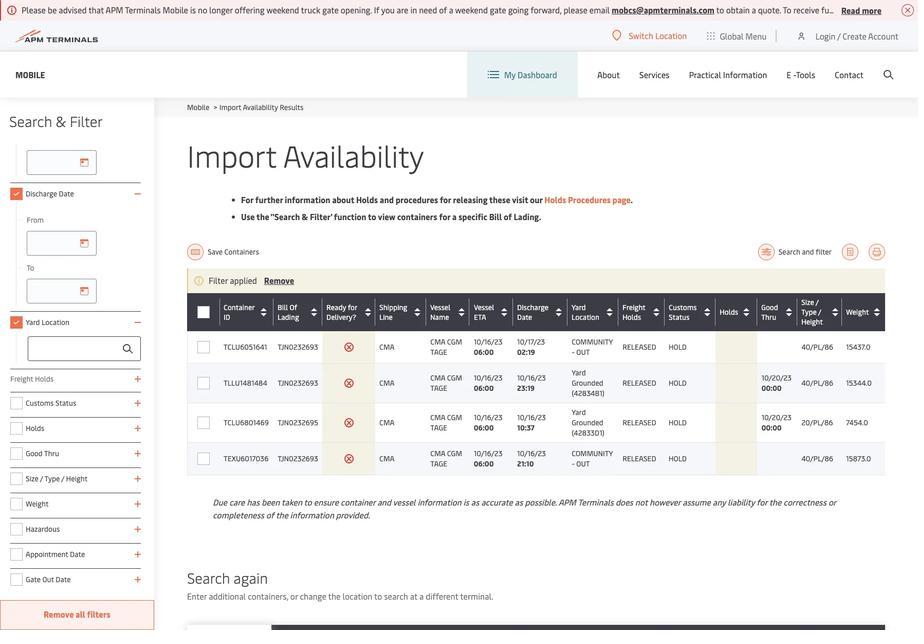 Task type: locate. For each thing, give the bounding box(es) containing it.
2 customs status button from the left
[[669, 302, 713, 322]]

grounded inside yard grounded (42834b1)
[[572, 378, 604, 388]]

4 06:00 from the top
[[474, 459, 494, 469]]

to left 'search'
[[374, 591, 382, 602]]

1 cgm from the top
[[447, 337, 462, 347]]

and inside button
[[803, 247, 815, 257]]

2 40/pl/86 from the top
[[802, 378, 834, 388]]

4 cgm from the top
[[447, 449, 462, 458]]

10/16/23 06:00 left 23:19
[[474, 373, 503, 393]]

out down (42833d1) on the bottom
[[577, 459, 590, 469]]

1 not ready image from the top
[[344, 342, 354, 352]]

0 vertical spatial remove
[[264, 275, 294, 286]]

0 vertical spatial out
[[577, 347, 590, 357]]

the right change
[[328, 591, 341, 602]]

0 vertical spatial not ready image
[[344, 342, 354, 352]]

3 40/pl/86 from the top
[[802, 454, 834, 463]]

tools
[[796, 69, 816, 80]]

email right via
[[883, 4, 904, 15]]

10/20/23 for 40/pl/86
[[762, 373, 792, 383]]

06:00 left 10:37 at the bottom right of page
[[474, 423, 494, 433]]

customs status button for holds button related to 1st 'discharge date' button
[[669, 302, 714, 322]]

2 horizontal spatial or
[[906, 4, 913, 15]]

1 released from the top
[[623, 342, 657, 352]]

as right accurate
[[515, 496, 523, 508]]

search inside button
[[779, 247, 801, 257]]

for inside due care has been taken to ensure container and vessel information is as accurate as possible. apm terminals does not however assume any liability for the correctness or completeness of the information provided.
[[757, 496, 768, 508]]

however
[[650, 496, 681, 508]]

40/pl/86 for 15344.0
[[802, 378, 834, 388]]

10/16/23 06:00 left '02:19'
[[474, 337, 503, 357]]

login / create account
[[816, 30, 899, 41]]

not ready image for tjn0232693
[[344, 454, 354, 464]]

1 06:00 from the top
[[474, 347, 494, 357]]

cma cgm tage for 21:10
[[431, 449, 462, 469]]

40/pl/86 down 20/pl/86
[[802, 454, 834, 463]]

released for 10/16/23 23:19
[[623, 378, 657, 388]]

holds button for 1st 'discharge date' button
[[720, 304, 755, 320]]

gate left going
[[490, 4, 507, 15]]

1 vessel eta button from the left
[[474, 302, 511, 322]]

or left change
[[291, 591, 298, 602]]

2 10/20/23 00:00 from the top
[[762, 413, 792, 433]]

2 horizontal spatial search
[[779, 247, 801, 257]]

community up yard grounded (42834b1)
[[572, 337, 613, 347]]

1 00:00 from the top
[[762, 383, 782, 393]]

0 vertical spatial of
[[439, 4, 447, 15]]

discharge date button
[[517, 302, 565, 322], [517, 302, 565, 322]]

id for ready for delivery? "button" associated with 2nd 'discharge date' button from the left
[[224, 312, 230, 322]]

3 tage from the top
[[431, 423, 448, 433]]

customs status button
[[669, 302, 714, 322], [669, 302, 713, 322]]

ready for delivery? button for 1st 'discharge date' button
[[327, 302, 373, 322]]

remove inside button
[[44, 609, 74, 620]]

availability left results
[[243, 102, 278, 112]]

and up view on the left top of page
[[380, 194, 394, 205]]

cma cgm tage for 23:19
[[431, 373, 462, 393]]

1 horizontal spatial or
[[829, 496, 837, 508]]

terminals left does
[[578, 496, 614, 508]]

location
[[343, 591, 373, 602]]

filter left applied
[[209, 275, 228, 286]]

10/16/23 06:00
[[474, 337, 503, 357], [474, 373, 503, 393], [474, 413, 503, 433], [474, 449, 503, 469]]

1 tjn0232693 from the top
[[278, 342, 318, 352]]

grounded inside "yard grounded (42833d1)"
[[572, 418, 604, 427]]

tab list
[[187, 625, 886, 630]]

0 vertical spatial and
[[380, 194, 394, 205]]

0 horizontal spatial or
[[291, 591, 298, 602]]

ready for delivery? for 2nd 'discharge date' button from the left
[[327, 302, 357, 322]]

1 vertical spatial grounded
[[572, 418, 604, 427]]

1 vertical spatial not ready image
[[344, 454, 354, 464]]

please be advised that apm terminals mobile is no longer offering weekend truck gate opening. if you are in need of a weekend gate going forward, please email mobcs@apmterminals.com to obtain a quote. to receive future alerts via email or s
[[22, 4, 919, 15]]

0 horizontal spatial remove
[[44, 609, 74, 620]]

06:00 left '02:19'
[[474, 347, 494, 357]]

0 vertical spatial import
[[219, 102, 241, 112]]

community - out up yard grounded (42834b1)
[[572, 337, 613, 357]]

availability up about
[[283, 135, 424, 175]]

2 out from the top
[[577, 459, 590, 469]]

menu
[[746, 30, 767, 41]]

0 horizontal spatial email
[[590, 4, 610, 15]]

please
[[22, 4, 46, 15]]

40/pl/86 for 15873.0
[[802, 454, 834, 463]]

yard location for 1st 'discharge date' button
[[572, 302, 600, 322]]

0 vertical spatial 10/20/23
[[762, 373, 792, 383]]

information up filter'
[[285, 194, 331, 205]]

tage for 10/16/23 10:37
[[431, 423, 448, 433]]

read more
[[842, 4, 882, 16]]

1 10/20/23 00:00 from the top
[[762, 373, 792, 393]]

0 horizontal spatial is
[[190, 4, 196, 15]]

and inside due care has been taken to ensure container and vessel information is as accurate as possible. apm terminals does not however assume any liability for the correctness or completeness of the information provided.
[[378, 496, 391, 508]]

email right please
[[590, 4, 610, 15]]

not ready image
[[344, 342, 354, 352], [344, 378, 354, 388]]

10/16/23 up 23:19
[[517, 373, 546, 383]]

0 vertical spatial apm
[[106, 4, 123, 15]]

&
[[56, 111, 66, 131], [302, 211, 308, 222]]

1 horizontal spatial email
[[883, 4, 904, 15]]

size / type / height button
[[802, 297, 840, 327], [802, 297, 840, 327]]

0 vertical spatial mobile link
[[15, 68, 45, 81]]

community down (42833d1) on the bottom
[[572, 449, 613, 458]]

size for 2nd 'discharge date' button from the left
[[802, 297, 815, 307]]

vessel
[[431, 302, 451, 312], [474, 302, 494, 312], [431, 302, 451, 312], [474, 302, 495, 312]]

accurate
[[482, 496, 513, 508]]

2 vertical spatial or
[[291, 591, 298, 602]]

liability
[[728, 496, 755, 508]]

tage for 10/17/23 02:19
[[431, 347, 448, 357]]

obtain
[[727, 4, 750, 15]]

21:10
[[517, 459, 534, 469]]

4 cma cgm tage from the top
[[431, 449, 462, 469]]

1 vertical spatial community
[[572, 449, 613, 458]]

or left s
[[906, 4, 913, 15]]

released for 10/17/23 02:19
[[623, 342, 657, 352]]

- up yard grounded (42834b1)
[[572, 347, 575, 357]]

2 vertical spatial of
[[266, 509, 274, 521]]

via
[[871, 4, 881, 15]]

1 community - out from the top
[[572, 337, 613, 357]]

2 released from the top
[[623, 378, 657, 388]]

2 hold from the top
[[669, 378, 687, 388]]

/
[[838, 30, 841, 41], [816, 297, 819, 307], [816, 297, 819, 307], [819, 307, 822, 317], [819, 307, 822, 317], [40, 474, 43, 484], [61, 474, 64, 484]]

2 not ready image from the top
[[344, 378, 354, 388]]

1 vertical spatial community - out
[[572, 449, 613, 469]]

holds button
[[720, 304, 755, 320], [720, 304, 755, 320]]

None checkbox
[[10, 188, 23, 200], [198, 341, 210, 353], [198, 377, 210, 389], [10, 397, 23, 409], [198, 417, 210, 429], [10, 422, 23, 435], [198, 453, 210, 465], [10, 548, 23, 561], [10, 188, 23, 200], [198, 341, 210, 353], [198, 377, 210, 389], [10, 397, 23, 409], [198, 417, 210, 429], [10, 422, 23, 435], [198, 453, 210, 465], [10, 548, 23, 561]]

& up to text field
[[56, 111, 66, 131]]

grounded for (42834b1)
[[572, 378, 604, 388]]

need
[[419, 4, 437, 15]]

1 horizontal spatial as
[[515, 496, 523, 508]]

2 community - out from the top
[[572, 449, 613, 469]]

information down ensure
[[290, 509, 334, 521]]

2 vertical spatial tjn0232693
[[278, 454, 318, 463]]

grounded
[[572, 378, 604, 388], [572, 418, 604, 427]]

None checkbox
[[197, 306, 210, 318], [198, 306, 210, 318], [10, 316, 23, 329], [10, 448, 23, 460], [10, 473, 23, 485], [10, 498, 23, 510], [10, 523, 23, 535], [10, 574, 23, 586], [197, 306, 210, 318], [198, 306, 210, 318], [10, 316, 23, 329], [10, 448, 23, 460], [10, 473, 23, 485], [10, 498, 23, 510], [10, 523, 23, 535], [10, 574, 23, 586]]

10/16/23 left 10/16/23 23:19
[[474, 373, 503, 383]]

0 vertical spatial filter
[[70, 111, 103, 131]]

not ready image for tllu1481484
[[344, 378, 354, 388]]

- down (42833d1) on the bottom
[[572, 459, 575, 469]]

1 vertical spatial mobile
[[15, 69, 45, 80]]

line
[[380, 312, 393, 322], [380, 312, 393, 322]]

discharge
[[26, 189, 57, 199], [517, 302, 549, 312], [517, 302, 549, 312]]

1 10/20/23 from the top
[[762, 373, 792, 383]]

as left accurate
[[471, 496, 480, 508]]

2 vertical spatial -
[[572, 459, 575, 469]]

1 vertical spatial availability
[[283, 135, 424, 175]]

1 horizontal spatial is
[[464, 496, 469, 508]]

1 horizontal spatial search
[[187, 568, 230, 587]]

care
[[229, 496, 245, 508]]

mobcs@apmterminals.com link
[[612, 4, 715, 15]]

discharge date for ready for delivery? "button" related to 1st 'discharge date' button
[[517, 302, 549, 322]]

10/16/23 06:00 for 10:37
[[474, 413, 503, 433]]

1 community from the top
[[572, 337, 613, 347]]

1 vertical spatial out
[[577, 459, 590, 469]]

tclu6801469
[[224, 418, 269, 427]]

1 vertical spatial and
[[803, 247, 815, 257]]

4 10/16/23 06:00 from the top
[[474, 449, 503, 469]]

1 vertical spatial is
[[464, 496, 469, 508]]

hold for 10/16/23 10:37
[[669, 418, 687, 427]]

1 horizontal spatial mobile link
[[187, 102, 210, 112]]

2 vertical spatial mobile
[[187, 102, 210, 112]]

3 hold from the top
[[669, 418, 687, 427]]

06:00 for 10/16/23 10:37
[[474, 423, 494, 433]]

- for 10/16/23
[[572, 459, 575, 469]]

1 customs status button from the left
[[669, 302, 714, 322]]

about
[[598, 69, 620, 80]]

1 horizontal spatial apm
[[559, 496, 577, 508]]

please
[[564, 4, 588, 15]]

4 hold from the top
[[669, 454, 687, 463]]

apm right possible.
[[559, 496, 577, 508]]

0 vertical spatial tjn0232693
[[278, 342, 318, 352]]

bill for ready for delivery? "button" associated with 2nd 'discharge date' button from the left
[[278, 302, 288, 312]]

community - out for 10/17/23
[[572, 337, 613, 357]]

2 cma cgm tage from the top
[[431, 373, 462, 393]]

10/16/23 left the 10/16/23 21:10
[[474, 449, 503, 458]]

2 vertical spatial and
[[378, 496, 391, 508]]

import right >
[[219, 102, 241, 112]]

import up for
[[187, 135, 277, 175]]

06:00 for 10/16/23 21:10
[[474, 459, 494, 469]]

0 vertical spatial mobile
[[163, 4, 188, 15]]

06:00 up accurate
[[474, 459, 494, 469]]

1 vertical spatial remove
[[44, 609, 74, 620]]

of
[[439, 4, 447, 15], [504, 211, 512, 222], [266, 509, 274, 521]]

my dashboard button
[[488, 51, 558, 98]]

10/17/23
[[517, 337, 545, 347]]

0 horizontal spatial of
[[266, 509, 274, 521]]

1 eta from the left
[[474, 312, 486, 322]]

gate
[[323, 4, 339, 15], [490, 4, 507, 15]]

0 vertical spatial 40/pl/86
[[802, 342, 834, 352]]

remove right applied
[[264, 275, 294, 286]]

1 40/pl/86 from the top
[[802, 342, 834, 352]]

s
[[915, 4, 919, 15]]

1 horizontal spatial filter
[[209, 275, 228, 286]]

3 10/16/23 06:00 from the top
[[474, 413, 503, 433]]

cgm for 10/16/23 23:19
[[447, 373, 462, 383]]

apm right that
[[106, 4, 123, 15]]

a right obtain
[[752, 4, 757, 15]]

at
[[410, 591, 418, 602]]

0 vertical spatial is
[[190, 4, 196, 15]]

holds
[[356, 194, 378, 205], [545, 194, 567, 205], [720, 307, 739, 317], [720, 307, 739, 317], [623, 312, 642, 322], [623, 312, 642, 322], [35, 374, 54, 384], [26, 423, 44, 433]]

00:00
[[762, 383, 782, 393], [762, 423, 782, 433]]

a inside search again enter additional containers, or change the location to search at a different terminal.
[[420, 591, 424, 602]]

2 tjn0232693 from the top
[[278, 378, 318, 388]]

2 10/16/23 06:00 from the top
[[474, 373, 503, 393]]

40/pl/86 left 15437.0
[[802, 342, 834, 352]]

that
[[89, 4, 104, 15]]

1 vertical spatial apm
[[559, 496, 577, 508]]

2 not ready image from the top
[[344, 454, 354, 464]]

06:00 left 23:19
[[474, 383, 494, 393]]

2 vertical spatial 40/pl/86
[[802, 454, 834, 463]]

0 horizontal spatial availability
[[243, 102, 278, 112]]

container id button
[[224, 302, 271, 322], [224, 302, 271, 322]]

4 tage from the top
[[431, 459, 448, 469]]

0 vertical spatial community
[[572, 337, 613, 347]]

1 vertical spatial tjn0232693
[[278, 378, 318, 388]]

1 vertical spatial or
[[829, 496, 837, 508]]

1 vertical spatial 10/20/23 00:00
[[762, 413, 792, 433]]

2 cgm from the top
[[447, 373, 462, 383]]

06:00 for 10/16/23 23:19
[[474, 383, 494, 393]]

community for 10/17/23 02:19
[[572, 337, 613, 347]]

or inside due care has been taken to ensure container and vessel information is as accurate as possible. apm terminals does not however assume any liability for the correctness or completeness of the information provided.
[[829, 496, 837, 508]]

to right taken
[[304, 496, 312, 508]]

name for 2nd 'discharge date' button from the left
[[431, 312, 449, 322]]

3 06:00 from the top
[[474, 423, 494, 433]]

not ready image up container at the left of the page
[[344, 454, 354, 464]]

0 horizontal spatial search
[[9, 111, 52, 131]]

10/20/23 00:00
[[762, 373, 792, 393], [762, 413, 792, 433]]

0 vertical spatial not ready image
[[344, 418, 354, 428]]

out for 10/17/23 02:19
[[577, 347, 590, 357]]

0 vertical spatial 10/20/23 00:00
[[762, 373, 792, 393]]

1 cma cgm tage from the top
[[431, 337, 462, 357]]

3 cma cgm tage from the top
[[431, 413, 462, 433]]

not ready image right "tjn0232695"
[[344, 418, 354, 428]]

1 vertical spatial of
[[504, 211, 512, 222]]

procedures
[[568, 194, 611, 205]]

search
[[9, 111, 52, 131], [779, 247, 801, 257], [187, 568, 230, 587]]

grounded up (42833d1) on the bottom
[[572, 418, 604, 427]]

of right need
[[439, 4, 447, 15]]

filter'
[[310, 211, 332, 222]]

alerts
[[847, 4, 869, 15]]

7454.0
[[847, 418, 869, 427]]

2 horizontal spatial of
[[504, 211, 512, 222]]

is left no on the top of page
[[190, 4, 196, 15]]

0 horizontal spatial gate
[[323, 4, 339, 15]]

40/pl/86 up 20/pl/86
[[802, 378, 834, 388]]

containers
[[225, 247, 259, 257]]

3 tjn0232693 from the top
[[278, 454, 318, 463]]

weekend right need
[[456, 4, 488, 15]]

1 vertical spatial terminals
[[578, 496, 614, 508]]

2 00:00 from the top
[[762, 423, 782, 433]]

1 horizontal spatial gate
[[490, 4, 507, 15]]

filters
[[87, 609, 111, 620]]

of for ready for delivery? "button" associated with 2nd 'discharge date' button from the left
[[290, 302, 297, 312]]

name
[[431, 312, 450, 322], [431, 312, 449, 322]]

0 vertical spatial grounded
[[572, 378, 604, 388]]

10/16/23
[[474, 337, 503, 347], [474, 373, 503, 383], [517, 373, 546, 383], [474, 413, 503, 422], [517, 413, 546, 422], [474, 449, 503, 458], [517, 449, 546, 458]]

import
[[219, 102, 241, 112], [187, 135, 277, 175]]

and left filter
[[803, 247, 815, 257]]

& left filter'
[[302, 211, 308, 222]]

1 vertical spatial filter
[[209, 275, 228, 286]]

mobcs@apmterminals.com
[[612, 4, 715, 15]]

0 horizontal spatial weekend
[[267, 4, 299, 15]]

1 vertical spatial import
[[187, 135, 277, 175]]

yard location
[[572, 302, 600, 322], [572, 302, 600, 322], [26, 317, 69, 327]]

apm inside due care has been taken to ensure container and vessel information is as accurate as possible. apm terminals does not however assume any liability for the correctness or completeness of the information provided.
[[559, 496, 577, 508]]

close alert image
[[902, 4, 915, 16]]

1 not ready image from the top
[[344, 418, 354, 428]]

filter
[[816, 247, 832, 257]]

10/16/23 06:00 left 21:10
[[474, 449, 503, 469]]

for
[[241, 194, 254, 205]]

2 vessel eta from the left
[[474, 302, 495, 322]]

1 horizontal spatial remove
[[264, 275, 294, 286]]

the down taken
[[276, 509, 288, 521]]

search for search and filter
[[779, 247, 801, 257]]

is left accurate
[[464, 496, 469, 508]]

2 weekend from the left
[[456, 4, 488, 15]]

tjn0232693 for texu6017036
[[278, 454, 318, 463]]

2 vertical spatial search
[[187, 568, 230, 587]]

weekend left truck
[[267, 4, 299, 15]]

1 weekend from the left
[[267, 4, 299, 15]]

container for 2nd 'discharge date' button from the left
[[224, 302, 255, 312]]

00:00 for 40/pl/86
[[762, 383, 782, 393]]

remove left "all" at the left of the page
[[44, 609, 74, 620]]

due
[[213, 496, 227, 508]]

or
[[906, 4, 913, 15], [829, 496, 837, 508], [291, 591, 298, 602]]

1 vertical spatial -
[[572, 347, 575, 357]]

of down these
[[504, 211, 512, 222]]

0 horizontal spatial as
[[471, 496, 480, 508]]

search & filter
[[9, 111, 103, 131]]

size / type / height button for holds button related to 2nd 'discharge date' button from the left's good thru button
[[802, 297, 840, 327]]

4 released from the top
[[623, 454, 657, 463]]

yard location for 2nd 'discharge date' button from the left
[[572, 302, 600, 322]]

gate right truck
[[323, 4, 339, 15]]

0 vertical spatial search
[[9, 111, 52, 131]]

dashboard
[[518, 69, 558, 80]]

yard grounded (42833d1)
[[572, 407, 605, 438]]

remove all filters
[[44, 609, 111, 620]]

terminals
[[125, 4, 161, 15], [578, 496, 614, 508]]

2 tage from the top
[[431, 383, 448, 393]]

global menu
[[720, 30, 767, 41]]

terminals right that
[[125, 4, 161, 15]]

10/16/23 06:00 left 10:37 at the bottom right of page
[[474, 413, 503, 433]]

0 horizontal spatial terminals
[[125, 4, 161, 15]]

out up yard grounded (42834b1)
[[577, 347, 590, 357]]

of down been
[[266, 509, 274, 521]]

appointment date
[[26, 549, 85, 559]]

None text field
[[28, 336, 141, 361]]

view
[[378, 211, 396, 222]]

not ready image
[[344, 418, 354, 428], [344, 454, 354, 464]]

- right the e
[[794, 69, 796, 80]]

0 vertical spatial availability
[[243, 102, 278, 112]]

2 grounded from the top
[[572, 418, 604, 427]]

1 10/16/23 06:00 from the top
[[474, 337, 503, 357]]

40/pl/86 for 15437.0
[[802, 342, 834, 352]]

- for 10/17/23
[[572, 347, 575, 357]]

cma
[[431, 337, 446, 347], [380, 342, 395, 352], [431, 373, 446, 383], [380, 378, 395, 388], [431, 413, 446, 422], [380, 418, 395, 427], [431, 449, 446, 458], [380, 454, 395, 463]]

1 horizontal spatial &
[[302, 211, 308, 222]]

information right vessel
[[418, 496, 462, 508]]

3 cgm from the top
[[447, 413, 462, 422]]

the
[[257, 211, 269, 222], [770, 496, 782, 508], [276, 509, 288, 521], [328, 591, 341, 602]]

1 vertical spatial 00:00
[[762, 423, 782, 433]]

practical
[[690, 69, 722, 80]]

and left vessel
[[378, 496, 391, 508]]

3 released from the top
[[623, 418, 657, 427]]

0 horizontal spatial &
[[56, 111, 66, 131]]

cgm for 10/16/23 10:37
[[447, 413, 462, 422]]

discharge for ready for delivery? "button" related to 1st 'discharge date' button
[[517, 302, 549, 312]]

any
[[713, 496, 726, 508]]

1 vertical spatial 40/pl/86
[[802, 378, 834, 388]]

1 tage from the top
[[431, 347, 448, 357]]

0 vertical spatial community - out
[[572, 337, 613, 357]]

0 vertical spatial 00:00
[[762, 383, 782, 393]]

1 horizontal spatial terminals
[[578, 496, 614, 508]]

shipping for ready for delivery? "button" related to 1st 'discharge date' button
[[380, 302, 408, 312]]

1 horizontal spatial weekend
[[456, 4, 488, 15]]

good thru
[[762, 302, 779, 322], [762, 302, 779, 322], [26, 449, 59, 458]]

1 grounded from the top
[[572, 378, 604, 388]]

vessel eta button for 1st 'discharge date' button
[[474, 302, 511, 322]]

vessel eta button
[[474, 302, 511, 322], [474, 302, 511, 322]]

advised
[[59, 4, 87, 15]]

eta
[[474, 312, 486, 322], [474, 312, 487, 322]]

shipping
[[380, 302, 408, 312], [380, 302, 408, 312]]

or right correctness
[[829, 496, 837, 508]]

ready for delivery? button
[[327, 302, 373, 322], [327, 302, 373, 322]]

0 vertical spatial -
[[794, 69, 796, 80]]

1 hold from the top
[[669, 342, 687, 352]]

good
[[762, 302, 779, 312], [762, 302, 779, 312], [26, 449, 43, 458]]

customs status
[[669, 302, 697, 322], [669, 302, 697, 322], [26, 398, 76, 408]]

2 06:00 from the top
[[474, 383, 494, 393]]

community - out down (42833d1) on the bottom
[[572, 449, 613, 469]]

1 out from the top
[[577, 347, 590, 357]]

a right at
[[420, 591, 424, 602]]

further
[[255, 194, 283, 205]]

filter applied remove
[[209, 275, 294, 286]]

2 vessel eta button from the left
[[474, 302, 511, 322]]

search inside search again enter additional containers, or change the location to search at a different terminal.
[[187, 568, 230, 587]]

10/16/23 up 10:37 at the bottom right of page
[[517, 413, 546, 422]]

2 community from the top
[[572, 449, 613, 458]]

filter up to text field
[[70, 111, 103, 131]]

cgm for 10/16/23 21:10
[[447, 449, 462, 458]]

1 vertical spatial not ready image
[[344, 378, 354, 388]]

type
[[802, 307, 817, 317], [802, 307, 817, 317], [45, 474, 60, 484]]

the inside search again enter additional containers, or change the location to search at a different terminal.
[[328, 591, 341, 602]]

2 10/20/23 from the top
[[762, 413, 792, 422]]

1 vertical spatial 10/20/23
[[762, 413, 792, 422]]

grounded up (42834b1)
[[572, 378, 604, 388]]

size / type / height button for holds button related to 1st 'discharge date' button's good thru button
[[802, 297, 840, 327]]

10/16/23 up 21:10
[[517, 449, 546, 458]]

yard inside yard grounded (42834b1)
[[572, 368, 586, 378]]

1 vertical spatial search
[[779, 247, 801, 257]]

discharge for ready for delivery? "button" associated with 2nd 'discharge date' button from the left
[[517, 302, 549, 312]]



Task type: vqa. For each thing, say whether or not it's contained in the screenshot.


Task type: describe. For each thing, give the bounding box(es) containing it.
save
[[208, 247, 223, 257]]

container id for ready for delivery? "button" associated with 2nd 'discharge date' button from the left
[[224, 302, 255, 322]]

hold for 10/16/23 23:19
[[669, 378, 687, 388]]

10/20/23 00:00 for 40/pl/86
[[762, 373, 792, 393]]

- inside e -tools dropdown button
[[794, 69, 796, 80]]

possible.
[[525, 496, 557, 508]]

height for 2nd 'discharge date' button from the left
[[802, 317, 823, 327]]

remove all filters button
[[0, 600, 154, 630]]

from
[[27, 215, 44, 225]]

From text field
[[27, 231, 97, 256]]

freight holds for 2nd 'discharge date' button from the left
[[623, 302, 646, 322]]

terminal.
[[460, 591, 494, 602]]

again
[[234, 568, 268, 587]]

10/16/23 10:37
[[517, 413, 546, 433]]

yard inside "yard grounded (42833d1)"
[[572, 407, 586, 417]]

container for 1st 'discharge date' button
[[224, 302, 255, 312]]

use the ''search & filter' function to view containers for a specific bill of lading.
[[241, 211, 542, 222]]

2 eta from the left
[[474, 312, 487, 322]]

customs for holds button related to 1st 'discharge date' button
[[669, 302, 697, 312]]

been
[[262, 496, 280, 508]]

size for 1st 'discharge date' button
[[802, 297, 815, 307]]

global
[[720, 30, 744, 41]]

1 discharge date button from the left
[[517, 302, 565, 322]]

of for ready for delivery? "button" related to 1st 'discharge date' button
[[290, 302, 298, 312]]

to left obtain
[[717, 4, 725, 15]]

06:00 for 10/17/23 02:19
[[474, 347, 494, 357]]

1 as from the left
[[471, 496, 480, 508]]

community - out for 10/16/23
[[572, 449, 613, 469]]

to
[[27, 263, 34, 273]]

size / type / height for holds button related to 2nd 'discharge date' button from the left's good thru button
[[802, 297, 823, 327]]

change
[[300, 591, 327, 602]]

hold for 10/17/23 02:19
[[669, 342, 687, 352]]

if
[[374, 4, 380, 15]]

vessel
[[393, 496, 416, 508]]

0 horizontal spatial mobile link
[[15, 68, 45, 81]]

23:19
[[517, 383, 535, 393]]

container id for ready for delivery? "button" related to 1st 'discharge date' button
[[224, 302, 255, 322]]

height for 1st 'discharge date' button
[[802, 317, 824, 327]]

15873.0
[[847, 454, 872, 463]]

cma cgm tage for 10:37
[[431, 413, 462, 433]]

0 vertical spatial terminals
[[125, 4, 161, 15]]

lading for 2nd 'discharge date' button from the left
[[278, 312, 299, 322]]

enter
[[187, 591, 207, 602]]

10/16/23 left 10/16/23 10:37
[[474, 413, 503, 422]]

ready for delivery? for 1st 'discharge date' button
[[327, 302, 357, 322]]

not ready image for tclu6051641
[[344, 342, 354, 352]]

grounded for (42833d1)
[[572, 418, 604, 427]]

lading for 1st 'discharge date' button
[[278, 312, 299, 322]]

about
[[332, 194, 355, 205]]

a right need
[[449, 4, 454, 15]]

gate out date
[[26, 575, 71, 584]]

search and filter button
[[759, 244, 832, 260]]

or inside search again enter additional containers, or change the location to search at a different terminal.
[[291, 591, 298, 602]]

applied
[[230, 275, 257, 286]]

search
[[384, 591, 408, 602]]

bill for ready for delivery? "button" related to 1st 'discharge date' button
[[278, 302, 288, 312]]

forward,
[[531, 4, 562, 15]]

search and filter
[[779, 247, 832, 257]]

''search
[[271, 211, 300, 222]]

To text field
[[27, 150, 97, 175]]

tjn0232693 for tclu6051641
[[278, 342, 318, 352]]

switch
[[629, 30, 654, 41]]

1 email from the left
[[590, 4, 610, 15]]

contact
[[835, 69, 864, 80]]

due care has been taken to ensure container and vessel information is as accurate as possible. apm terminals does not however assume any liability for the correctness or completeness of the information provided.
[[213, 496, 837, 521]]

a left the specific
[[453, 211, 457, 222]]

.
[[631, 194, 633, 205]]

2 vertical spatial information
[[290, 509, 334, 521]]

save containers button
[[187, 244, 266, 260]]

future
[[822, 4, 845, 15]]

going
[[509, 4, 529, 15]]

tjn0232693 for tllu1481484
[[278, 378, 318, 388]]

00:00 for 20/pl/86
[[762, 423, 782, 433]]

e -tools
[[787, 69, 816, 80]]

my dashboard
[[505, 69, 558, 80]]

practical information
[[690, 69, 768, 80]]

not ready image for tjn0232695
[[344, 418, 354, 428]]

search again enter additional containers, or change the location to search at a different terminal.
[[187, 568, 494, 602]]

information
[[724, 69, 768, 80]]

freight holds for 1st 'discharge date' button
[[623, 302, 646, 322]]

holds procedures page link
[[545, 194, 631, 205]]

10/17/23 02:19
[[517, 337, 545, 357]]

0 horizontal spatial apm
[[106, 4, 123, 15]]

1 vessel eta from the left
[[474, 302, 494, 322]]

gate
[[26, 575, 41, 584]]

1 horizontal spatial availability
[[283, 135, 424, 175]]

longer
[[209, 4, 233, 15]]

10/16/23 left 10/17/23
[[474, 337, 503, 347]]

to inside due care has been taken to ensure container and vessel information is as accurate as possible. apm terminals does not however assume any liability for the correctness or completeness of the information provided.
[[304, 496, 312, 508]]

switch location
[[629, 30, 687, 41]]

are
[[397, 4, 409, 15]]

holds button for 2nd 'discharge date' button from the left
[[720, 304, 755, 320]]

1 vertical spatial &
[[302, 211, 308, 222]]

is inside due care has been taken to ensure container and vessel information is as accurate as possible. apm terminals does not however assume any liability for the correctness or completeness of the information provided.
[[464, 496, 469, 508]]

global menu button
[[698, 20, 777, 51]]

page
[[613, 194, 631, 205]]

tllu1481484
[[224, 378, 267, 388]]

2 email from the left
[[883, 4, 904, 15]]

practical information button
[[690, 51, 768, 98]]

provided.
[[336, 509, 370, 521]]

mobile for mobile > import availability results
[[187, 102, 210, 112]]

tage for 10/16/23 21:10
[[431, 459, 448, 469]]

10/20/23 for 20/pl/86
[[762, 413, 792, 422]]

out for 10/16/23 21:10
[[577, 459, 590, 469]]

containers,
[[248, 591, 289, 602]]

cma cgm tage for 02:19
[[431, 337, 462, 357]]

account
[[869, 30, 899, 41]]

save containers
[[208, 247, 266, 257]]

not
[[636, 496, 648, 508]]

0 vertical spatial &
[[56, 111, 66, 131]]

my
[[505, 69, 516, 80]]

10/20/23 00:00 for 20/pl/86
[[762, 413, 792, 433]]

1 horizontal spatial of
[[439, 4, 447, 15]]

remove button
[[264, 275, 294, 286]]

vessel eta button for 2nd 'discharge date' button from the left
[[474, 302, 511, 322]]

10/16/23 06:00 for 23:19
[[474, 373, 503, 393]]

0 horizontal spatial filter
[[70, 111, 103, 131]]

search for search & filter
[[9, 111, 52, 131]]

login / create account link
[[797, 21, 899, 51]]

10:37
[[517, 423, 535, 433]]

0 vertical spatial information
[[285, 194, 331, 205]]

released for 10/16/23 10:37
[[623, 418, 657, 427]]

1 vertical spatial information
[[418, 496, 462, 508]]

opening.
[[341, 4, 372, 15]]

1 gate from the left
[[323, 4, 339, 15]]

(42833d1)
[[572, 428, 605, 438]]

good thru button for holds button related to 1st 'discharge date' button
[[762, 302, 795, 322]]

2 discharge date button from the left
[[517, 302, 565, 322]]

tjn0232695
[[278, 418, 318, 427]]

shipping for ready for delivery? "button" associated with 2nd 'discharge date' button from the left
[[380, 302, 408, 312]]

2 as from the left
[[515, 496, 523, 508]]

ready for delivery? button for 2nd 'discharge date' button from the left
[[327, 302, 373, 322]]

appointment
[[26, 549, 68, 559]]

quote. to
[[759, 4, 792, 15]]

0 vertical spatial or
[[906, 4, 913, 15]]

shipping line for ready for delivery? "button" associated with 2nd 'discharge date' button from the left
[[380, 302, 408, 322]]

10/16/23 06:00 for 21:10
[[474, 449, 503, 469]]

to left view on the left top of page
[[368, 211, 377, 222]]

id for ready for delivery? "button" related to 1st 'discharge date' button
[[224, 312, 230, 322]]

1 vertical spatial mobile link
[[187, 102, 210, 112]]

assume
[[683, 496, 711, 508]]

to inside search again enter additional containers, or change the location to search at a different terminal.
[[374, 591, 382, 602]]

container
[[341, 496, 376, 508]]

2 gate from the left
[[490, 4, 507, 15]]

hold for 10/16/23 21:10
[[669, 454, 687, 463]]

mobile for mobile
[[15, 69, 45, 80]]

the left correctness
[[770, 496, 782, 508]]

import availability
[[187, 135, 424, 175]]

name for 1st 'discharge date' button
[[431, 312, 450, 322]]

shipping line for ready for delivery? "button" related to 1st 'discharge date' button
[[380, 302, 408, 322]]

20/pl/86
[[802, 418, 834, 427]]

cgm for 10/17/23 02:19
[[447, 337, 462, 347]]

out
[[42, 575, 54, 584]]

10/16/23 06:00 for 02:19
[[474, 337, 503, 357]]

yard grounded (42834b1)
[[572, 368, 605, 398]]

terminals inside due care has been taken to ensure container and vessel information is as accurate as possible. apm terminals does not however assume any liability for the correctness or completeness of the information provided.
[[578, 496, 614, 508]]

specific
[[459, 211, 488, 222]]

results
[[280, 102, 304, 112]]

10/16/23 21:10
[[517, 449, 546, 469]]

released for 10/16/23 21:10
[[623, 454, 657, 463]]

you
[[382, 4, 395, 15]]

taken
[[282, 496, 302, 508]]

all
[[76, 609, 85, 620]]

tage for 10/16/23 23:19
[[431, 383, 448, 393]]

function
[[334, 211, 367, 222]]

good thru button for holds button related to 2nd 'discharge date' button from the left
[[762, 302, 795, 322]]

To text field
[[27, 279, 97, 303]]

offering
[[235, 4, 265, 15]]

community for 10/16/23 21:10
[[572, 449, 613, 458]]

our
[[530, 194, 543, 205]]

discharge date for ready for delivery? "button" associated with 2nd 'discharge date' button from the left
[[517, 302, 549, 322]]

in
[[411, 4, 417, 15]]

these
[[490, 194, 511, 205]]

customs for holds button related to 2nd 'discharge date' button from the left
[[669, 302, 697, 312]]

size / type / height for holds button related to 1st 'discharge date' button's good thru button
[[802, 297, 824, 327]]

10/16/23 23:19
[[517, 373, 546, 393]]

contact button
[[835, 51, 864, 98]]

of inside due care has been taken to ensure container and vessel information is as accurate as possible. apm terminals does not however assume any liability for the correctness or completeness of the information provided.
[[266, 509, 274, 521]]

be
[[48, 4, 57, 15]]

more
[[863, 4, 882, 16]]

the right use
[[257, 211, 269, 222]]



